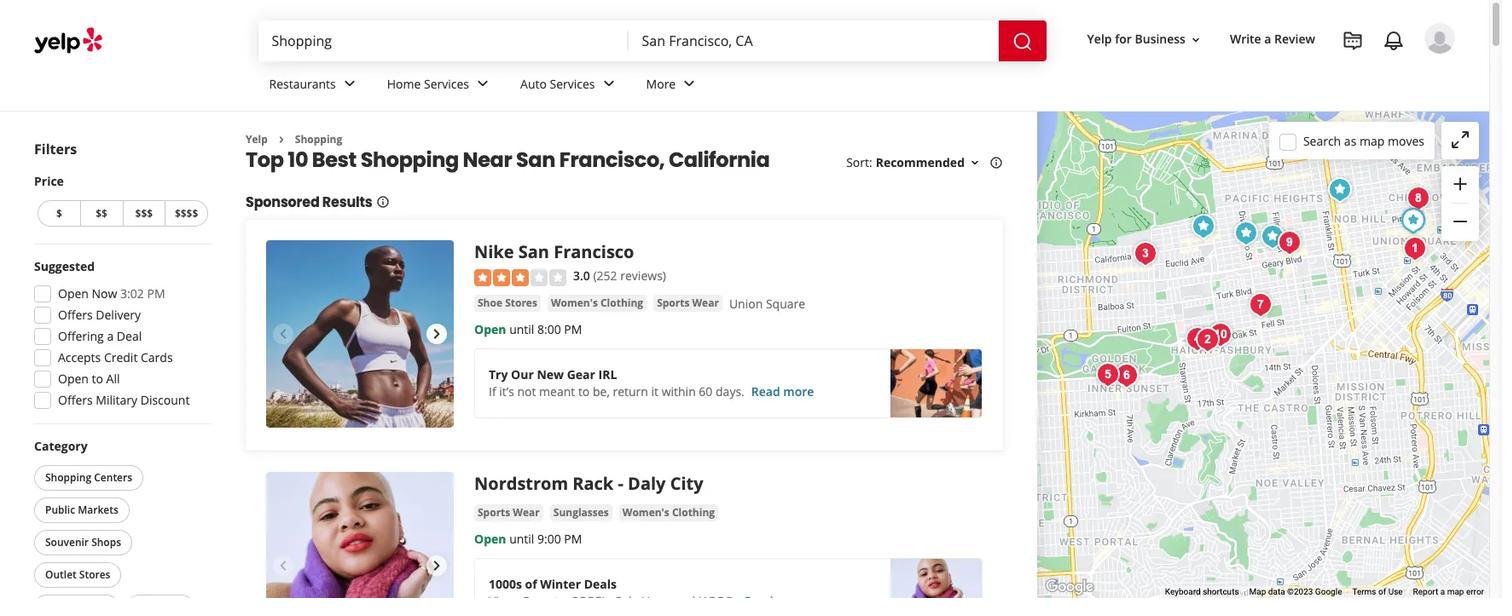 Task type: describe. For each thing, give the bounding box(es) containing it.
women's for top women's clothing link
[[551, 296, 598, 310]]

women's clothing button for top women's clothing link
[[548, 295, 647, 312]]

stores for shoe stores
[[505, 296, 537, 310]]

delivery
[[96, 307, 141, 323]]

offers delivery
[[58, 307, 141, 323]]

top
[[246, 146, 284, 174]]

winter
[[540, 577, 581, 593]]

filters
[[34, 140, 77, 159]]

sports wear for the bottommost sports wear button
[[478, 506, 540, 521]]

$ button
[[38, 200, 80, 227]]

60
[[699, 384, 713, 400]]

westfield san francisco centre image
[[1398, 232, 1432, 266]]

it's
[[499, 384, 514, 400]]

more
[[646, 76, 676, 92]]

women's for bottom women's clothing link
[[623, 506, 669, 521]]

write
[[1230, 31, 1261, 47]]

24 chevron down v2 image for restaurants
[[339, 74, 360, 94]]

shoe
[[478, 296, 502, 310]]

group containing suggested
[[29, 258, 212, 415]]

accepts credit cards
[[58, 350, 173, 366]]

map data ©2023 google
[[1249, 588, 1342, 597]]

0 vertical spatial san
[[516, 146, 555, 174]]

offering a deal
[[58, 328, 142, 345]]

0 horizontal spatial 16 info v2 image
[[376, 196, 389, 209]]

keyboard shortcuts
[[1165, 588, 1239, 597]]

daly
[[628, 473, 666, 496]]

$$ button
[[80, 200, 122, 227]]

mai do - san francisco image
[[1273, 226, 1307, 260]]

women's clothing button for bottom women's clothing link
[[619, 505, 718, 522]]

credit
[[104, 350, 138, 366]]

none field find
[[272, 32, 615, 50]]

yelp for yelp link
[[246, 132, 268, 147]]

home
[[387, 76, 421, 92]]

yelp for business button
[[1080, 24, 1210, 55]]

google
[[1315, 588, 1342, 597]]

yelp for business
[[1087, 31, 1186, 47]]

to inside group
[[92, 371, 103, 387]]

to inside try our new gear irl if it's not meant to be, return it within 60 days. read more
[[578, 384, 590, 400]]

16 chevron right v2 image
[[275, 133, 288, 147]]

nike san francisco image
[[1396, 203, 1431, 238]]

our
[[511, 367, 534, 383]]

slideshow element for nike san francisco
[[266, 241, 454, 429]]

best
[[312, 146, 357, 174]]

search
[[1303, 133, 1341, 149]]

1 vertical spatial women's clothing link
[[619, 505, 718, 522]]

a for offering
[[107, 328, 114, 345]]

map region
[[853, 19, 1502, 599]]

category
[[34, 438, 88, 455]]

google image
[[1042, 577, 1098, 599]]

$$$
[[135, 206, 153, 221]]

results
[[322, 193, 372, 213]]

keyboard shortcuts button
[[1165, 587, 1239, 599]]

pm for nordstrom
[[564, 532, 582, 548]]

services for auto services
[[550, 76, 595, 92]]

1 vertical spatial sports wear button
[[474, 505, 543, 522]]

until for nike
[[509, 321, 534, 338]]

pm inside group
[[147, 286, 165, 302]]

near
[[463, 146, 512, 174]]

16 chevron down v2 image for yelp for business
[[1189, 33, 1203, 47]]

user actions element
[[1074, 21, 1479, 126]]

3:02
[[120, 286, 144, 302]]

sports wear for topmost sports wear button
[[657, 296, 719, 310]]

now
[[92, 286, 117, 302]]

nordstrom rack - daly city image
[[266, 473, 454, 599]]

yelp for yelp for business
[[1087, 31, 1112, 47]]

nike san francisco image
[[266, 241, 454, 429]]

home services
[[387, 76, 469, 92]]

top 10 best shopping near san francisco, california
[[246, 146, 770, 174]]

1 horizontal spatial group
[[1442, 166, 1479, 241]]

9:00
[[537, 532, 561, 548]]

0 vertical spatial sports wear link
[[654, 295, 722, 312]]

search image
[[1012, 31, 1033, 52]]

sakura image
[[1091, 358, 1125, 392]]

-
[[618, 473, 623, 496]]

restaurants link
[[255, 61, 373, 111]]

open now 3:02 pm
[[58, 286, 165, 302]]

read
[[751, 384, 780, 400]]

offers for offers delivery
[[58, 307, 93, 323]]

francisco
[[554, 241, 634, 264]]

for
[[1115, 31, 1132, 47]]

expand map image
[[1450, 130, 1471, 150]]

map for error
[[1447, 588, 1464, 597]]

button down image
[[1187, 209, 1221, 244]]

sponsored
[[246, 193, 320, 213]]

use
[[1388, 588, 1403, 597]]

report a map error
[[1413, 588, 1484, 597]]

a for report
[[1441, 588, 1445, 597]]

category group
[[31, 438, 212, 599]]

outlet
[[45, 568, 77, 583]]

©2023
[[1287, 588, 1313, 597]]

souvenir shops
[[45, 536, 121, 550]]

auto services
[[520, 76, 595, 92]]

shopping centers button
[[34, 466, 143, 491]]

zoom out image
[[1450, 212, 1471, 232]]

public markets button
[[34, 498, 129, 524]]

reviews)
[[620, 268, 666, 284]]

shoe stores
[[478, 296, 537, 310]]

shops
[[91, 536, 121, 550]]

24 chevron down v2 image for auto services
[[598, 74, 619, 94]]

$
[[56, 206, 62, 221]]

she her image
[[1256, 220, 1290, 254]]

it
[[651, 384, 659, 400]]

meant
[[539, 384, 575, 400]]

cards
[[141, 350, 173, 366]]

report a map error link
[[1413, 588, 1484, 597]]

open for open to all
[[58, 371, 89, 387]]

days.
[[716, 384, 745, 400]]

offers for offers military discount
[[58, 392, 93, 409]]

auto
[[520, 76, 547, 92]]

services for home services
[[424, 76, 469, 92]]

projects image
[[1343, 31, 1363, 51]]

zoom in image
[[1450, 174, 1471, 194]]

sunglasses
[[553, 506, 609, 521]]

1 vertical spatial clothing
[[672, 506, 715, 521]]

yelp link
[[246, 132, 268, 147]]

notifications image
[[1384, 31, 1404, 51]]

$$$ button
[[122, 200, 165, 227]]

sports for topmost sports wear button
[[657, 296, 690, 310]]

map for moves
[[1360, 133, 1385, 149]]

nike
[[474, 241, 514, 264]]

of for 1000s
[[525, 577, 537, 593]]

0 horizontal spatial clothing
[[601, 296, 643, 310]]

deals
[[584, 577, 617, 593]]

shopping for shopping centers
[[45, 471, 91, 485]]

nordstrom rack - daly city link
[[474, 473, 703, 496]]

irl
[[598, 367, 617, 383]]

$$
[[96, 206, 107, 221]]



Task type: vqa. For each thing, say whether or not it's contained in the screenshot.
10004
no



Task type: locate. For each thing, give the bounding box(es) containing it.
san
[[516, 146, 555, 174], [518, 241, 549, 264]]

a right the report
[[1441, 588, 1445, 597]]

0 horizontal spatial sports wear link
[[474, 505, 543, 522]]

0 horizontal spatial 24 chevron down v2 image
[[473, 74, 493, 94]]

shoe stores link
[[474, 295, 541, 312]]

to left all
[[92, 371, 103, 387]]

offers
[[58, 307, 93, 323], [58, 392, 93, 409]]

1000s
[[489, 577, 522, 593]]

1 vertical spatial women's clothing button
[[619, 505, 718, 522]]

accepts
[[58, 350, 101, 366]]

francisco,
[[559, 146, 665, 174]]

gear
[[567, 367, 595, 383]]

yelp left for
[[1087, 31, 1112, 47]]

services right auto
[[550, 76, 595, 92]]

of inside 'link'
[[525, 577, 537, 593]]

0 horizontal spatial wear
[[513, 506, 540, 521]]

0 horizontal spatial 24 chevron down v2 image
[[339, 74, 360, 94]]

foggy notion image
[[1129, 237, 1163, 271]]

2 slideshow element from the top
[[266, 473, 454, 599]]

data
[[1268, 588, 1285, 597]]

1 vertical spatial sports
[[478, 506, 510, 521]]

1 offers from the top
[[58, 307, 93, 323]]

1 horizontal spatial sports wear button
[[654, 295, 722, 312]]

Near text field
[[642, 32, 985, 50]]

search as map moves
[[1303, 133, 1425, 149]]

business categories element
[[255, 61, 1455, 111]]

open down shoe at left
[[474, 321, 506, 338]]

1 horizontal spatial 24 chevron down v2 image
[[679, 74, 700, 94]]

open for open until 8:00 pm
[[474, 321, 506, 338]]

sports wear link down reviews)
[[654, 295, 722, 312]]

0 horizontal spatial a
[[107, 328, 114, 345]]

stores for outlet stores
[[79, 568, 110, 583]]

open until 8:00 pm
[[474, 321, 582, 338]]

previous image for nike san francisco
[[273, 325, 293, 345]]

offering
[[58, 328, 104, 345]]

wear for top sports wear link
[[692, 296, 719, 310]]

0 horizontal spatial women's
[[551, 296, 598, 310]]

1 horizontal spatial map
[[1447, 588, 1464, 597]]

24 chevron down v2 image right auto services
[[598, 74, 619, 94]]

24 chevron down v2 image for more
[[679, 74, 700, 94]]

women's clothing down (252
[[551, 296, 643, 310]]

1 horizontal spatial a
[[1264, 31, 1271, 47]]

wear left union
[[692, 296, 719, 310]]

sports wear link down nordstrom
[[474, 505, 543, 522]]

wear up open until 9:00 pm
[[513, 506, 540, 521]]

1 vertical spatial women's clothing
[[623, 506, 715, 521]]

1 slideshow element from the top
[[266, 241, 454, 429]]

0 horizontal spatial of
[[525, 577, 537, 593]]

0 horizontal spatial shopping
[[45, 471, 91, 485]]

love on haight image
[[1204, 318, 1238, 352]]

1 vertical spatial 16 info v2 image
[[376, 196, 389, 209]]

next image
[[427, 557, 447, 577]]

as
[[1344, 133, 1357, 149]]

1 horizontal spatial to
[[578, 384, 590, 400]]

0 vertical spatial yelp
[[1087, 31, 1112, 47]]

sports down nordstrom
[[478, 506, 510, 521]]

sunglasses link
[[550, 505, 612, 522]]

shopping for shopping link
[[295, 132, 342, 147]]

24 chevron down v2 image for home services
[[473, 74, 493, 94]]

shopping centers
[[45, 471, 132, 485]]

16 chevron down v2 image inside recommended popup button
[[968, 156, 982, 170]]

brad k. image
[[1425, 23, 1455, 54]]

16 chevron down v2 image for recommended
[[968, 156, 982, 170]]

sponsored results
[[246, 193, 372, 213]]

of
[[525, 577, 537, 593], [1379, 588, 1386, 597]]

1 vertical spatial previous image
[[273, 557, 293, 577]]

until
[[509, 321, 534, 338], [509, 532, 534, 548]]

recommended button
[[876, 155, 982, 171]]

1 vertical spatial sports wear
[[478, 506, 540, 521]]

0 horizontal spatial services
[[424, 76, 469, 92]]

1 vertical spatial women's
[[623, 506, 669, 521]]

map
[[1360, 133, 1385, 149], [1447, 588, 1464, 597]]

nike san francisco link
[[474, 241, 634, 264]]

pm right 3:02
[[147, 286, 165, 302]]

1 horizontal spatial stores
[[505, 296, 537, 310]]

offers down open to all
[[58, 392, 93, 409]]

sports for the bottommost sports wear button
[[478, 506, 510, 521]]

price group
[[34, 173, 212, 230]]

try
[[489, 367, 508, 383]]

None field
[[272, 32, 615, 50], [642, 32, 985, 50]]

24 chevron down v2 image inside restaurants 'link'
[[339, 74, 360, 94]]

women's clothing button down (252
[[548, 295, 647, 312]]

next image
[[427, 325, 447, 345]]

california
[[669, 146, 770, 174]]

price
[[34, 173, 64, 189]]

0 vertical spatial stores
[[505, 296, 537, 310]]

3.0
[[573, 268, 590, 284]]

nordstrom rack - daly city
[[474, 473, 703, 496]]

0 vertical spatial women's clothing link
[[548, 295, 647, 312]]

24 chevron down v2 image left auto
[[473, 74, 493, 94]]

sports down reviews)
[[657, 296, 690, 310]]

2 horizontal spatial a
[[1441, 588, 1445, 597]]

restaurants
[[269, 76, 336, 92]]

clothing
[[601, 296, 643, 310], [672, 506, 715, 521]]

pm right the 9:00
[[564, 532, 582, 548]]

1 previous image from the top
[[273, 325, 293, 345]]

women's clothing for top women's clothing link
[[551, 296, 643, 310]]

0 horizontal spatial group
[[29, 258, 212, 415]]

shopping right best
[[361, 146, 459, 174]]

1 vertical spatial pm
[[564, 321, 582, 338]]

2 24 chevron down v2 image from the left
[[598, 74, 619, 94]]

24 chevron down v2 image right the restaurants
[[339, 74, 360, 94]]

shopping down the "category"
[[45, 471, 91, 485]]

if
[[489, 384, 496, 400]]

1 vertical spatial map
[[1447, 588, 1464, 597]]

stores right outlet
[[79, 568, 110, 583]]

24 chevron down v2 image inside auto services link
[[598, 74, 619, 94]]

shopping inside button
[[45, 471, 91, 485]]

shoe stores button
[[474, 295, 541, 312]]

until for nordstrom
[[509, 532, 534, 548]]

1 vertical spatial san
[[518, 241, 549, 264]]

shopping right 16 chevron right v2 icon
[[295, 132, 342, 147]]

not
[[517, 384, 536, 400]]

previous image for nordstrom rack - daly city
[[273, 557, 293, 577]]

terms
[[1352, 588, 1376, 597]]

stores inside button
[[79, 568, 110, 583]]

2 vertical spatial pm
[[564, 532, 582, 548]]

1 horizontal spatial of
[[1379, 588, 1386, 597]]

home services link
[[373, 61, 507, 111]]

16 chevron down v2 image inside yelp for business button
[[1189, 33, 1203, 47]]

0 horizontal spatial stores
[[79, 568, 110, 583]]

sports
[[657, 296, 690, 310], [478, 506, 510, 521]]

1 none field from the left
[[272, 32, 615, 50]]

24 chevron down v2 image right more
[[679, 74, 700, 94]]

3.0 (252 reviews)
[[573, 268, 666, 284]]

open down suggested on the left of the page
[[58, 286, 89, 302]]

Find text field
[[272, 32, 615, 50]]

a for write
[[1264, 31, 1271, 47]]

2 until from the top
[[509, 532, 534, 548]]

previous image
[[273, 325, 293, 345], [273, 557, 293, 577]]

0 vertical spatial a
[[1264, 31, 1271, 47]]

discount
[[140, 392, 190, 409]]

1 horizontal spatial 24 chevron down v2 image
[[598, 74, 619, 94]]

2 vertical spatial a
[[1441, 588, 1445, 597]]

women's down 3.0
[[551, 296, 598, 310]]

16 chevron down v2 image right business at right top
[[1189, 33, 1203, 47]]

0 vertical spatial slideshow element
[[266, 241, 454, 429]]

0 vertical spatial sports wear button
[[654, 295, 722, 312]]

souvenir shops button
[[34, 531, 132, 556]]

women's clothing button down the city
[[619, 505, 718, 522]]

24 chevron down v2 image inside home services link
[[473, 74, 493, 94]]

open until 9:00 pm
[[474, 532, 582, 548]]

pm right "8:00"
[[564, 321, 582, 338]]

1 horizontal spatial services
[[550, 76, 595, 92]]

1 vertical spatial yelp
[[246, 132, 268, 147]]

yelp left 16 chevron right v2 icon
[[246, 132, 268, 147]]

1 horizontal spatial sports
[[657, 296, 690, 310]]

0 vertical spatial clothing
[[601, 296, 643, 310]]

1 until from the top
[[509, 321, 534, 338]]

slideshow element
[[266, 241, 454, 429], [266, 473, 454, 599]]

union square
[[729, 296, 805, 312]]

8:00
[[537, 321, 561, 338]]

women's
[[551, 296, 598, 310], [623, 506, 669, 521]]

0 horizontal spatial map
[[1360, 133, 1385, 149]]

(252
[[593, 268, 617, 284]]

union
[[729, 296, 763, 312]]

a right write at the right top of page
[[1264, 31, 1271, 47]]

open
[[58, 286, 89, 302], [474, 321, 506, 338], [58, 371, 89, 387], [474, 532, 506, 548]]

1 horizontal spatial sports wear link
[[654, 295, 722, 312]]

2 none field from the left
[[642, 32, 985, 50]]

2 horizontal spatial shopping
[[361, 146, 459, 174]]

0 vertical spatial wear
[[692, 296, 719, 310]]

nest maternity image
[[1229, 216, 1263, 250]]

1 24 chevron down v2 image from the left
[[473, 74, 493, 94]]

16 info v2 image right results
[[376, 196, 389, 209]]

0 vertical spatial map
[[1360, 133, 1385, 149]]

1 vertical spatial stores
[[79, 568, 110, 583]]

women's clothing link down the city
[[619, 505, 718, 522]]

sports wear button
[[654, 295, 722, 312], [474, 505, 543, 522]]

women's clothing down the city
[[623, 506, 715, 521]]

1 horizontal spatial none field
[[642, 32, 985, 50]]

public markets
[[45, 503, 118, 518]]

0 vertical spatial offers
[[58, 307, 93, 323]]

16 info v2 image
[[990, 156, 1003, 170], [376, 196, 389, 209]]

shortcuts
[[1203, 588, 1239, 597]]

to left be,
[[578, 384, 590, 400]]

24 chevron down v2 image
[[473, 74, 493, 94], [679, 74, 700, 94]]

san francisco mercantile image
[[1181, 322, 1215, 356]]

1 horizontal spatial wear
[[692, 296, 719, 310]]

0 vertical spatial until
[[509, 321, 534, 338]]

a left deal
[[107, 328, 114, 345]]

1000s of winter deals
[[489, 577, 617, 593]]

0 vertical spatial pm
[[147, 286, 165, 302]]

moves
[[1388, 133, 1425, 149]]

0 vertical spatial sports wear
[[657, 296, 719, 310]]

None search field
[[258, 20, 1050, 61]]

open to all
[[58, 371, 120, 387]]

0 vertical spatial previous image
[[273, 325, 293, 345]]

none field near
[[642, 32, 985, 50]]

rare device image
[[1244, 288, 1278, 322]]

wear for sports wear link to the left
[[513, 506, 540, 521]]

the love of ganesha image
[[1191, 323, 1225, 357]]

pm for nike
[[564, 321, 582, 338]]

souvenir
[[45, 536, 89, 550]]

review
[[1275, 31, 1315, 47]]

of left use
[[1379, 588, 1386, 597]]

map left error
[[1447, 588, 1464, 597]]

sunglasses button
[[550, 505, 612, 522]]

open up 1000s
[[474, 532, 506, 548]]

of for terms
[[1379, 588, 1386, 597]]

1 horizontal spatial 16 chevron down v2 image
[[1189, 33, 1203, 47]]

1 horizontal spatial yelp
[[1087, 31, 1112, 47]]

1 vertical spatial sports wear link
[[474, 505, 543, 522]]

1 vertical spatial slideshow element
[[266, 473, 454, 599]]

16 info v2 image right recommended popup button
[[990, 156, 1003, 170]]

centers
[[94, 471, 132, 485]]

2 previous image from the top
[[273, 557, 293, 577]]

$$$$
[[175, 206, 198, 221]]

offers military discount
[[58, 392, 190, 409]]

0 horizontal spatial none field
[[272, 32, 615, 50]]

1 vertical spatial wear
[[513, 506, 540, 521]]

1000s of winter deals link
[[475, 560, 982, 599]]

2 offers from the top
[[58, 392, 93, 409]]

report
[[1413, 588, 1438, 597]]

until left the 9:00
[[509, 532, 534, 548]]

services right home
[[424, 76, 469, 92]]

1 vertical spatial until
[[509, 532, 534, 548]]

of right 1000s
[[525, 577, 537, 593]]

suggested
[[34, 258, 95, 275]]

nike san francisco
[[474, 241, 634, 264]]

24 chevron down v2 image inside more link
[[679, 74, 700, 94]]

1 horizontal spatial women's
[[623, 506, 669, 521]]

0 horizontal spatial sports
[[478, 506, 510, 521]]

square
[[766, 296, 805, 312]]

my favorite image
[[1110, 359, 1144, 393]]

1 horizontal spatial 16 info v2 image
[[990, 156, 1003, 170]]

1 horizontal spatial sports wear
[[657, 296, 719, 310]]

0 vertical spatial women's clothing button
[[548, 295, 647, 312]]

open down accepts
[[58, 371, 89, 387]]

24 chevron down v2 image
[[339, 74, 360, 94], [598, 74, 619, 94]]

0 vertical spatial sports
[[657, 296, 690, 310]]

stores inside 'button'
[[505, 296, 537, 310]]

women's clothing link down (252
[[548, 295, 647, 312]]

0 vertical spatial women's clothing
[[551, 296, 643, 310]]

0 vertical spatial 16 chevron down v2 image
[[1189, 33, 1203, 47]]

0 horizontal spatial sports wear
[[478, 506, 540, 521]]

0 vertical spatial 16 info v2 image
[[990, 156, 1003, 170]]

slideshow element for nordstrom rack - daly city
[[266, 473, 454, 599]]

1 vertical spatial 16 chevron down v2 image
[[968, 156, 982, 170]]

women's clothing
[[551, 296, 643, 310], [623, 506, 715, 521]]

shopping link
[[295, 132, 342, 147]]

outlet stores button
[[34, 563, 122, 589]]

clothing down the city
[[672, 506, 715, 521]]

10
[[288, 146, 308, 174]]

0 horizontal spatial yelp
[[246, 132, 268, 147]]

error
[[1466, 588, 1484, 597]]

16 chevron down v2 image right recommended
[[968, 156, 982, 170]]

stores down '3 star rating' image
[[505, 296, 537, 310]]

1 horizontal spatial clothing
[[672, 506, 715, 521]]

rack
[[573, 473, 614, 496]]

none field up 'home services' at the top left
[[272, 32, 615, 50]]

1 24 chevron down v2 image from the left
[[339, 74, 360, 94]]

san up '3 star rating' image
[[518, 241, 549, 264]]

women's clothing for bottom women's clothing link
[[623, 506, 715, 521]]

2 services from the left
[[550, 76, 595, 92]]

1 vertical spatial a
[[107, 328, 114, 345]]

sports wear down nordstrom
[[478, 506, 540, 521]]

1 horizontal spatial shopping
[[295, 132, 342, 147]]

sports wear button down nordstrom
[[474, 505, 543, 522]]

map right as
[[1360, 133, 1385, 149]]

to
[[92, 371, 103, 387], [578, 384, 590, 400]]

more
[[783, 384, 814, 400]]

sports wear button down reviews)
[[654, 295, 722, 312]]

women's down daly
[[623, 506, 669, 521]]

0 vertical spatial group
[[1442, 166, 1479, 241]]

san right the near
[[516, 146, 555, 174]]

group
[[1442, 166, 1479, 241], [29, 258, 212, 415]]

0 horizontal spatial 16 chevron down v2 image
[[968, 156, 982, 170]]

open for open now 3:02 pm
[[58, 286, 89, 302]]

0 horizontal spatial to
[[92, 371, 103, 387]]

anime pop image
[[1402, 181, 1436, 215]]

1 vertical spatial group
[[29, 258, 212, 415]]

yelp inside button
[[1087, 31, 1112, 47]]

0 horizontal spatial sports wear button
[[474, 505, 543, 522]]

deal
[[117, 328, 142, 345]]

0 vertical spatial women's
[[551, 296, 598, 310]]

cris consignment image
[[1323, 173, 1357, 207]]

16 chevron down v2 image
[[1189, 33, 1203, 47], [968, 156, 982, 170]]

more link
[[633, 61, 713, 111]]

sports wear down reviews)
[[657, 296, 719, 310]]

be,
[[593, 384, 610, 400]]

none field up the business categories element
[[642, 32, 985, 50]]

3 star rating image
[[474, 269, 566, 286]]

1 vertical spatial offers
[[58, 392, 93, 409]]

offers up 'offering'
[[58, 307, 93, 323]]

public
[[45, 503, 75, 518]]

clothing down 3.0 (252 reviews)
[[601, 296, 643, 310]]

until left "8:00"
[[509, 321, 534, 338]]

2 24 chevron down v2 image from the left
[[679, 74, 700, 94]]

open for open until 9:00 pm
[[474, 532, 506, 548]]

return
[[613, 384, 648, 400]]

1 services from the left
[[424, 76, 469, 92]]

outlet stores
[[45, 568, 110, 583]]



